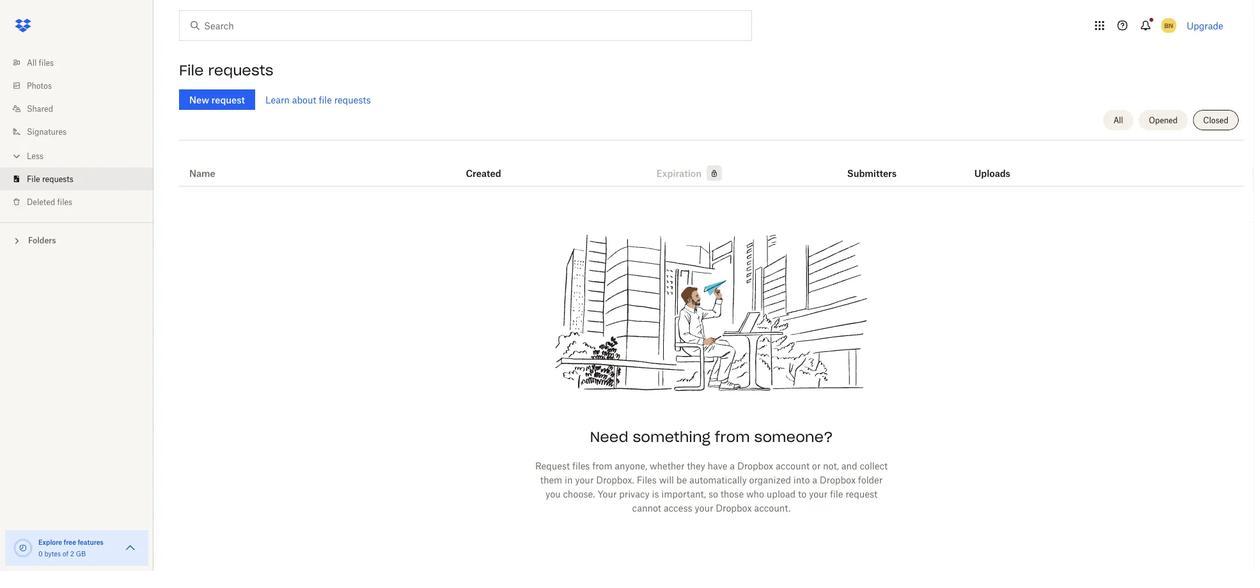 Task type: locate. For each thing, give the bounding box(es) containing it.
from
[[715, 429, 750, 446], [592, 461, 612, 472]]

new
[[189, 94, 209, 105]]

all
[[27, 58, 37, 67], [1114, 115, 1123, 125]]

learn about file requests link
[[265, 94, 371, 105]]

signatures link
[[10, 120, 153, 143]]

request right new
[[211, 94, 245, 105]]

anyone,
[[615, 461, 647, 472]]

your down so
[[695, 503, 713, 514]]

list containing all files
[[0, 43, 153, 223]]

2 vertical spatial requests
[[42, 174, 73, 184]]

opened button
[[1139, 110, 1188, 130]]

0 horizontal spatial file
[[319, 94, 332, 105]]

1 vertical spatial files
[[57, 197, 72, 207]]

file right about
[[319, 94, 332, 105]]

1 horizontal spatial column header
[[974, 150, 1026, 181]]

be
[[676, 475, 687, 486]]

dropbox down not,
[[820, 475, 856, 486]]

list
[[0, 43, 153, 223]]

file inside request files from anyone, whether they have a dropbox account or not, and collect them in your dropbox. files will be automatically organized into a dropbox folder you choose. your privacy is important, so those who upload to your file request cannot access your dropbox account.
[[830, 489, 843, 500]]

0 horizontal spatial files
[[39, 58, 54, 67]]

0 vertical spatial files
[[39, 58, 54, 67]]

all files link
[[10, 51, 153, 74]]

1 vertical spatial all
[[1114, 115, 1123, 125]]

have
[[708, 461, 728, 472]]

files
[[39, 58, 54, 67], [57, 197, 72, 207], [572, 461, 590, 472]]

opened
[[1149, 115, 1178, 125]]

created button
[[466, 166, 501, 181]]

all inside button
[[1114, 115, 1123, 125]]

request
[[211, 94, 245, 105], [846, 489, 878, 500]]

file
[[319, 94, 332, 105], [830, 489, 843, 500]]

file requests
[[179, 61, 273, 79], [27, 174, 73, 184]]

1 vertical spatial requests
[[334, 94, 371, 105]]

0 vertical spatial from
[[715, 429, 750, 446]]

0 vertical spatial your
[[575, 475, 594, 486]]

will
[[659, 475, 674, 486]]

1 horizontal spatial request
[[846, 489, 878, 500]]

requests
[[208, 61, 273, 79], [334, 94, 371, 105], [42, 174, 73, 184]]

dropbox.
[[596, 475, 634, 486]]

1 horizontal spatial files
[[57, 197, 72, 207]]

files right deleted
[[57, 197, 72, 207]]

request down folder
[[846, 489, 878, 500]]

column header
[[847, 150, 898, 181], [974, 150, 1026, 181]]

name
[[189, 168, 215, 179]]

file down not,
[[830, 489, 843, 500]]

all left opened
[[1114, 115, 1123, 125]]

file down less
[[27, 174, 40, 184]]

shared link
[[10, 97, 153, 120]]

or
[[812, 461, 821, 472]]

all for all
[[1114, 115, 1123, 125]]

into
[[794, 475, 810, 486]]

0 vertical spatial file
[[179, 61, 204, 79]]

dropbox image
[[10, 13, 36, 38]]

created
[[466, 168, 501, 179]]

all for all files
[[27, 58, 37, 67]]

all inside list
[[27, 58, 37, 67]]

upgrade
[[1187, 20, 1223, 31]]

row containing name
[[179, 145, 1244, 187]]

1 horizontal spatial file
[[179, 61, 204, 79]]

file requests up the deleted files
[[27, 174, 73, 184]]

whether
[[650, 461, 685, 472]]

from up the dropbox.
[[592, 461, 612, 472]]

collect
[[860, 461, 888, 472]]

bytes
[[44, 550, 61, 558]]

1 horizontal spatial file requests
[[179, 61, 273, 79]]

1 vertical spatial from
[[592, 461, 612, 472]]

file
[[179, 61, 204, 79], [27, 174, 40, 184]]

requests right about
[[334, 94, 371, 105]]

1 horizontal spatial a
[[812, 475, 817, 486]]

a right into
[[812, 475, 817, 486]]

new request button
[[179, 90, 255, 110]]

request inside button
[[211, 94, 245, 105]]

0 horizontal spatial all
[[27, 58, 37, 67]]

gb
[[76, 550, 86, 558]]

0 horizontal spatial from
[[592, 461, 612, 472]]

from for anyone,
[[592, 461, 612, 472]]

0 horizontal spatial request
[[211, 94, 245, 105]]

0 horizontal spatial file requests
[[27, 174, 73, 184]]

2 vertical spatial dropbox
[[716, 503, 752, 514]]

1 vertical spatial file requests
[[27, 174, 73, 184]]

a
[[730, 461, 735, 472], [812, 475, 817, 486]]

2 horizontal spatial files
[[572, 461, 590, 472]]

0 horizontal spatial file
[[27, 174, 40, 184]]

0 vertical spatial requests
[[208, 61, 273, 79]]

2 horizontal spatial your
[[809, 489, 828, 500]]

1 vertical spatial file
[[830, 489, 843, 500]]

access
[[664, 503, 692, 514]]

choose.
[[563, 489, 595, 500]]

1 horizontal spatial file
[[830, 489, 843, 500]]

1 horizontal spatial all
[[1114, 115, 1123, 125]]

bn button
[[1159, 15, 1179, 36]]

files up in on the bottom left
[[572, 461, 590, 472]]

1 vertical spatial dropbox
[[820, 475, 856, 486]]

signatures
[[27, 127, 67, 137]]

features
[[78, 539, 104, 547]]

0 horizontal spatial requests
[[42, 174, 73, 184]]

dropbox down those
[[716, 503, 752, 514]]

0 horizontal spatial column header
[[847, 150, 898, 181]]

in
[[565, 475, 573, 486]]

so
[[709, 489, 718, 500]]

your right to
[[809, 489, 828, 500]]

file up new
[[179, 61, 204, 79]]

1 vertical spatial request
[[846, 489, 878, 500]]

requests up new request button
[[208, 61, 273, 79]]

0 vertical spatial dropbox
[[737, 461, 773, 472]]

need something from someone?
[[590, 429, 833, 446]]

0 horizontal spatial a
[[730, 461, 735, 472]]

dropbox
[[737, 461, 773, 472], [820, 475, 856, 486], [716, 503, 752, 514]]

0 vertical spatial all
[[27, 58, 37, 67]]

those
[[721, 489, 744, 500]]

2 column header from the left
[[974, 150, 1026, 181]]

them
[[540, 475, 562, 486]]

files for request
[[572, 461, 590, 472]]

from up the have
[[715, 429, 750, 446]]

2 vertical spatial your
[[695, 503, 713, 514]]

account.
[[754, 503, 791, 514]]

important,
[[661, 489, 706, 500]]

request files from anyone, whether they have a dropbox account or not, and collect them in your dropbox. files will be automatically organized into a dropbox folder you choose. your privacy is important, so those who upload to your file request cannot access your dropbox account.
[[535, 461, 888, 514]]

dropbox up organized
[[737, 461, 773, 472]]

pro trial element
[[702, 166, 722, 181]]

your up choose.
[[575, 475, 594, 486]]

files inside request files from anyone, whether they have a dropbox account or not, and collect them in your dropbox. files will be automatically organized into a dropbox folder you choose. your privacy is important, so those who upload to your file request cannot access your dropbox account.
[[572, 461, 590, 472]]

0 vertical spatial a
[[730, 461, 735, 472]]

row
[[179, 145, 1244, 187]]

all up photos
[[27, 58, 37, 67]]

your
[[575, 475, 594, 486], [809, 489, 828, 500], [695, 503, 713, 514]]

photos
[[27, 81, 52, 90]]

1 horizontal spatial your
[[695, 503, 713, 514]]

you
[[546, 489, 561, 500]]

file requests up new request button
[[179, 61, 273, 79]]

files up photos
[[39, 58, 54, 67]]

0 vertical spatial file requests
[[179, 61, 273, 79]]

requests up the deleted files
[[42, 174, 73, 184]]

less image
[[10, 150, 23, 163]]

2 vertical spatial files
[[572, 461, 590, 472]]

1 vertical spatial file
[[27, 174, 40, 184]]

1 horizontal spatial from
[[715, 429, 750, 446]]

less
[[27, 151, 44, 161]]

of
[[63, 550, 68, 558]]

something
[[633, 429, 710, 446]]

a right the have
[[730, 461, 735, 472]]

0 vertical spatial request
[[211, 94, 245, 105]]

from inside request files from anyone, whether they have a dropbox account or not, and collect them in your dropbox. files will be automatically organized into a dropbox folder you choose. your privacy is important, so those who upload to your file request cannot access your dropbox account.
[[592, 461, 612, 472]]

request inside request files from anyone, whether they have a dropbox account or not, and collect them in your dropbox. files will be automatically organized into a dropbox folder you choose. your privacy is important, so those who upload to your file request cannot access your dropbox account.
[[846, 489, 878, 500]]



Task type: vqa. For each thing, say whether or not it's contained in the screenshot.
bottommost File requests
yes



Task type: describe. For each thing, give the bounding box(es) containing it.
someone?
[[754, 429, 833, 446]]

who
[[746, 489, 764, 500]]

Search in folder "Dropbox" text field
[[204, 19, 725, 33]]

need
[[590, 429, 628, 446]]

your
[[598, 489, 617, 500]]

free
[[64, 539, 76, 547]]

quota usage element
[[13, 539, 33, 559]]

deleted
[[27, 197, 55, 207]]

learn about file requests
[[265, 94, 371, 105]]

cannot
[[632, 503, 661, 514]]

all files
[[27, 58, 54, 67]]

file requests list item
[[0, 168, 153, 191]]

and
[[842, 461, 857, 472]]

they
[[687, 461, 705, 472]]

about
[[292, 94, 316, 105]]

bn
[[1165, 21, 1173, 29]]

photos link
[[10, 74, 153, 97]]

folder
[[858, 475, 883, 486]]

file inside list item
[[27, 174, 40, 184]]

shared
[[27, 104, 53, 114]]

2
[[70, 550, 74, 558]]

1 horizontal spatial requests
[[208, 61, 273, 79]]

1 column header from the left
[[847, 150, 898, 181]]

0 vertical spatial file
[[319, 94, 332, 105]]

file requests link
[[10, 168, 153, 191]]

learn
[[265, 94, 290, 105]]

file requests inside list item
[[27, 174, 73, 184]]

files
[[637, 475, 657, 486]]

folders button
[[0, 231, 153, 250]]

0 horizontal spatial your
[[575, 475, 594, 486]]

deleted files link
[[10, 191, 153, 214]]

privacy
[[619, 489, 650, 500]]

organized
[[749, 475, 791, 486]]

1 vertical spatial a
[[812, 475, 817, 486]]

explore
[[38, 539, 62, 547]]

explore free features 0 bytes of 2 gb
[[38, 539, 104, 558]]

1 vertical spatial your
[[809, 489, 828, 500]]

request
[[535, 461, 570, 472]]

from for someone?
[[715, 429, 750, 446]]

files for all
[[39, 58, 54, 67]]

closed button
[[1193, 110, 1239, 130]]

0
[[38, 550, 43, 558]]

folders
[[28, 236, 56, 246]]

upgrade link
[[1187, 20, 1223, 31]]

is
[[652, 489, 659, 500]]

deleted files
[[27, 197, 72, 207]]

to
[[798, 489, 807, 500]]

automatically
[[689, 475, 747, 486]]

not,
[[823, 461, 839, 472]]

requests inside file requests link
[[42, 174, 73, 184]]

account
[[776, 461, 810, 472]]

upload
[[767, 489, 796, 500]]

2 horizontal spatial requests
[[334, 94, 371, 105]]

closed
[[1203, 115, 1229, 125]]

files for deleted
[[57, 197, 72, 207]]

all button
[[1103, 110, 1134, 130]]

new request
[[189, 94, 245, 105]]



